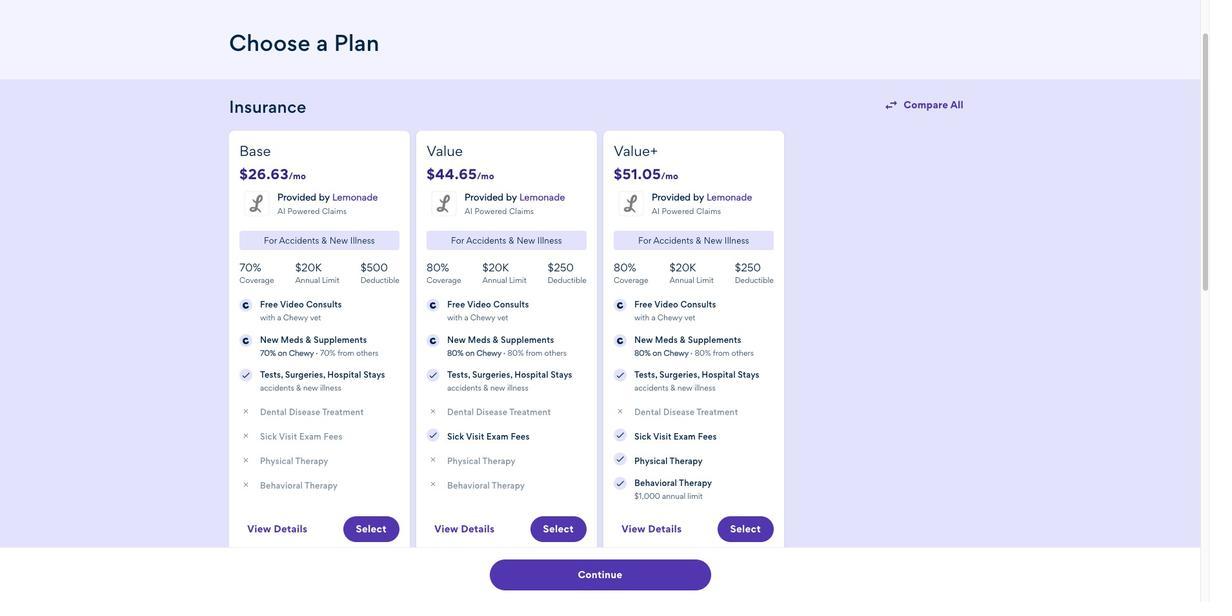 Task type: locate. For each thing, give the bounding box(es) containing it.
sick
[[260, 432, 277, 442], [447, 432, 464, 442], [635, 432, 651, 442]]

1 horizontal spatial $20k
[[482, 261, 509, 274]]

provided for 44.65
[[465, 192, 504, 203]]

1 horizontal spatial sick
[[447, 432, 464, 442]]

accidents
[[279, 236, 319, 246], [466, 236, 507, 246], [654, 236, 694, 246]]

/mo
[[289, 171, 306, 181], [477, 171, 494, 181], [661, 171, 679, 181]]

ai for 44.65
[[465, 206, 473, 216]]

illness
[[320, 383, 341, 393], [507, 383, 529, 393], [695, 383, 716, 393]]

annual for 44.65
[[482, 275, 507, 285]]

0 horizontal spatial dental
[[260, 407, 287, 418]]

0 horizontal spatial ai
[[278, 206, 286, 216]]

provided by lemonade ai powered claims for 26.63
[[278, 192, 378, 216]]

free for 44.65
[[447, 300, 465, 310]]

0 horizontal spatial by
[[319, 192, 330, 203]]

illness for 26.63
[[350, 236, 375, 246]]

1 treatment from the left
[[322, 407, 364, 418]]

1 others from the left
[[356, 348, 379, 358]]

deductible
[[361, 275, 400, 285], [548, 275, 587, 285], [735, 275, 774, 285]]

physical
[[447, 456, 481, 466], [635, 456, 668, 466], [260, 456, 294, 467]]

from
[[338, 348, 354, 358], [526, 348, 543, 358], [713, 348, 730, 358]]

accidents
[[260, 383, 294, 393], [447, 383, 481, 393], [635, 383, 669, 393]]

ai
[[278, 206, 286, 216], [465, 206, 473, 216], [652, 206, 660, 216]]

1 horizontal spatial dental
[[447, 407, 474, 418]]

0 horizontal spatial select button
[[343, 517, 400, 543]]

2 from from the left
[[526, 348, 543, 358]]

1 horizontal spatial free video consults with a chewy vet
[[447, 300, 529, 323]]

1 new from the left
[[303, 383, 318, 393]]

&
[[322, 236, 327, 246], [509, 236, 515, 246], [696, 236, 702, 246], [306, 335, 312, 345], [493, 335, 499, 345], [680, 335, 686, 345], [296, 383, 301, 393], [483, 383, 489, 393], [671, 383, 676, 393]]

view details button
[[239, 517, 315, 543], [427, 517, 503, 543], [614, 517, 690, 543]]

80%
[[447, 348, 464, 358], [508, 348, 524, 358], [635, 348, 651, 358], [695, 348, 711, 358]]

1 lemonade from the left
[[332, 192, 378, 203]]

0 horizontal spatial sick visit exam fees
[[260, 432, 343, 442]]

limit
[[322, 275, 339, 285], [509, 275, 527, 285], [696, 275, 714, 285]]

2 /mo from the left
[[477, 171, 494, 181]]

supplements
[[314, 335, 367, 345], [501, 335, 554, 345], [688, 335, 742, 345]]

a
[[316, 29, 328, 57], [277, 313, 281, 323], [464, 313, 469, 323], [652, 313, 656, 323]]

1 horizontal spatial $ 250 deductible
[[735, 261, 774, 285]]

lemonade insurance logo image down 26.63
[[244, 191, 270, 217]]

chewy inside the new meds & supplements 70% on chewy · 70% from others
[[289, 348, 314, 358]]

new meds & supplements 80% on chewy · 80% from others
[[447, 335, 567, 358], [635, 335, 754, 358]]

1 horizontal spatial deductible
[[548, 275, 587, 285]]

base
[[239, 143, 271, 159]]

· inside the new meds & supplements 70% on chewy · 70% from others
[[316, 348, 318, 358]]

1 limit from the left
[[322, 275, 339, 285]]

2 80 from the left
[[614, 261, 628, 274]]

3 select button from the left
[[718, 517, 774, 543]]

1 horizontal spatial select button
[[530, 517, 587, 543]]

select for 44.65
[[543, 524, 574, 536]]

deductible for 51.05
[[735, 275, 774, 285]]

3 with from the left
[[635, 313, 650, 323]]

$
[[239, 166, 248, 183], [427, 166, 435, 183], [614, 166, 623, 183], [361, 261, 367, 274], [548, 261, 554, 274], [735, 261, 741, 274]]

0 horizontal spatial tests,
[[260, 370, 283, 380]]

2 horizontal spatial video
[[655, 300, 679, 310]]

1 horizontal spatial excluded benefit image
[[427, 453, 440, 467]]

1 vet from the left
[[310, 313, 321, 323]]

chewy-exclusive benefit image
[[239, 299, 252, 312], [427, 299, 440, 312], [614, 299, 627, 312], [239, 299, 252, 312], [427, 334, 440, 348], [427, 334, 440, 347], [614, 334, 627, 347]]

disease
[[289, 407, 320, 418], [476, 407, 508, 418], [663, 407, 695, 418]]

fees
[[324, 432, 343, 442], [511, 432, 530, 442], [698, 432, 717, 442]]

limit for 26.63
[[322, 275, 339, 285]]

illness for 26.63
[[320, 383, 341, 393]]

provided down 44.65
[[465, 192, 504, 203]]

0 horizontal spatial 80
[[427, 261, 441, 274]]

behavioral therapy for 26.63
[[260, 481, 338, 491]]

3 accidents from the left
[[654, 236, 694, 246]]

2 horizontal spatial hospital
[[702, 370, 736, 380]]

1 horizontal spatial 70%
[[320, 348, 336, 358]]

choose a plan
[[229, 29, 380, 57]]

powered down 44.65
[[475, 206, 507, 216]]

1 hospital from the left
[[327, 370, 361, 380]]

1 horizontal spatial new
[[491, 383, 505, 393]]

ai for 26.63
[[278, 206, 286, 216]]

250
[[554, 261, 574, 274], [741, 261, 761, 274]]

3 free from the left
[[635, 300, 653, 310]]

1 tests, from the left
[[260, 370, 283, 380]]

3 sick visit exam fees from the left
[[635, 432, 717, 442]]

1 horizontal spatial by
[[506, 192, 517, 203]]

2 horizontal spatial behavioral
[[635, 478, 677, 488]]

2 80 % coverage from the left
[[614, 261, 649, 285]]

/mo for 44.65
[[477, 171, 494, 181]]

1 view details button from the left
[[239, 517, 315, 543]]

$ 250 deductible
[[548, 261, 587, 285], [735, 261, 774, 285]]

0 horizontal spatial 80 % coverage
[[427, 261, 461, 285]]

from inside the new meds & supplements 70% on chewy · 70% from others
[[338, 348, 354, 358]]

1 supplements from the left
[[314, 335, 367, 345]]

2 250 from the left
[[741, 261, 761, 274]]

0 horizontal spatial stays
[[364, 370, 385, 380]]

stays
[[364, 370, 385, 380], [551, 370, 572, 380], [738, 370, 760, 380]]

3 annual from the left
[[670, 275, 695, 285]]

0 horizontal spatial /mo
[[289, 171, 306, 181]]

1 horizontal spatial sick visit exam fees
[[447, 432, 530, 442]]

supplements inside the new meds & supplements 70% on chewy · 70% from others
[[314, 335, 367, 345]]

ai down 26.63
[[278, 206, 286, 216]]

2 provided from the left
[[465, 192, 504, 203]]

0 horizontal spatial $20k annual limit
[[295, 261, 339, 285]]

by
[[319, 192, 330, 203], [506, 192, 517, 203], [693, 192, 704, 203]]

1 horizontal spatial ai
[[465, 206, 473, 216]]

2 lemonade insurance logo image from the left
[[431, 191, 457, 217]]

2 horizontal spatial accidents
[[635, 383, 669, 393]]

vet
[[310, 313, 321, 323], [497, 313, 508, 323], [685, 313, 696, 323]]

1 fees from the left
[[324, 432, 343, 442]]

annual
[[295, 275, 320, 285], [482, 275, 507, 285], [670, 275, 695, 285]]

1 80 % coverage from the left
[[427, 261, 461, 285]]

3 vet from the left
[[685, 313, 696, 323]]

3 surgeries, from the left
[[660, 370, 700, 380]]

on inside the new meds & supplements 70% on chewy · 70% from others
[[278, 348, 287, 358]]

lemonade insurance logo image
[[244, 191, 270, 217], [431, 191, 457, 217], [618, 191, 644, 217]]

excluded benefit image
[[239, 404, 252, 419], [427, 404, 440, 419], [614, 404, 627, 419], [239, 429, 252, 443], [239, 453, 252, 468], [427, 478, 440, 492]]

1 accidents from the left
[[260, 383, 294, 393]]

3 treatment from the left
[[697, 407, 738, 418]]

0 horizontal spatial new meds & supplements 80% on chewy · 80% from others
[[447, 335, 567, 358]]

3 $20k annual limit from the left
[[670, 261, 714, 285]]

0 horizontal spatial deductible
[[361, 275, 400, 285]]

2 dental disease treatment from the left
[[447, 407, 551, 418]]

3 meds from the left
[[655, 335, 678, 345]]

2 70% from the left
[[320, 348, 336, 358]]

stays for 26.63
[[364, 370, 385, 380]]

1 horizontal spatial meds
[[468, 335, 491, 345]]

1 annual from the left
[[295, 275, 320, 285]]

1 visit from the left
[[279, 432, 297, 442]]

treatment for 51.05
[[697, 407, 738, 418]]

4 80% from the left
[[695, 348, 711, 358]]

3 new from the left
[[678, 383, 693, 393]]

2 horizontal spatial free
[[635, 300, 653, 310]]

3 consults from the left
[[681, 300, 716, 310]]

2 coverage from the left
[[427, 275, 461, 285]]

80
[[427, 261, 441, 274], [614, 261, 628, 274]]

behavioral
[[635, 478, 677, 488], [447, 481, 490, 491], [260, 481, 303, 491]]

% inside 70 % coverage
[[253, 261, 261, 274]]

3 stays from the left
[[738, 370, 760, 380]]

behavioral for 44.65
[[447, 481, 490, 491]]

claims
[[322, 206, 347, 216], [509, 206, 534, 216], [697, 206, 721, 216]]

illness for 51.05
[[695, 383, 716, 393]]

by for 51.05
[[693, 192, 704, 203]]

1 horizontal spatial with
[[447, 313, 463, 323]]

2 on from the left
[[466, 348, 475, 358]]

view
[[247, 524, 271, 536], [434, 524, 459, 536], [622, 524, 646, 536]]

2 horizontal spatial details
[[648, 524, 682, 536]]

2 stays from the left
[[551, 370, 572, 380]]

on
[[278, 348, 287, 358], [466, 348, 475, 358], [653, 348, 662, 358]]

2 treatment from the left
[[510, 407, 551, 418]]

3 details from the left
[[648, 524, 682, 536]]

illness for 44.65
[[538, 236, 562, 246]]

0 horizontal spatial free
[[260, 300, 278, 310]]

powered down 26.63
[[288, 206, 320, 216]]

$20k
[[295, 261, 322, 274], [482, 261, 509, 274], [670, 261, 696, 274]]

select
[[356, 524, 387, 536], [543, 524, 574, 536], [730, 524, 761, 536]]

tests, surgeries, hospital stays accidents & new illness
[[260, 370, 385, 393], [447, 370, 572, 393], [635, 370, 760, 393]]

0 horizontal spatial view details
[[247, 524, 308, 536]]

details for 44.65
[[461, 524, 495, 536]]

0 horizontal spatial surgeries,
[[285, 370, 325, 380]]

0 horizontal spatial free video consults with a chewy vet
[[260, 300, 342, 323]]

dental disease treatment for 26.63
[[260, 407, 364, 418]]

2 horizontal spatial illness
[[725, 236, 749, 246]]

1 horizontal spatial lemonade
[[520, 192, 565, 203]]

continue
[[578, 569, 623, 582]]

new
[[303, 383, 318, 393], [491, 383, 505, 393], [678, 383, 693, 393]]

therapy
[[483, 456, 516, 466], [670, 456, 703, 466], [295, 456, 329, 467], [679, 478, 712, 488], [492, 481, 525, 491], [305, 481, 338, 491]]

2 horizontal spatial limit
[[696, 275, 714, 285]]

1 horizontal spatial dental disease treatment
[[447, 407, 551, 418]]

disease for 44.65
[[476, 407, 508, 418]]

0 horizontal spatial others
[[356, 348, 379, 358]]

2 limit from the left
[[509, 275, 527, 285]]

others
[[356, 348, 379, 358], [545, 348, 567, 358], [732, 348, 754, 358]]

1 lemonade insurance logo image from the left
[[244, 191, 270, 217]]

2 fees from the left
[[511, 432, 530, 442]]

new
[[330, 236, 348, 246], [517, 236, 535, 246], [704, 236, 723, 246], [260, 335, 279, 345], [447, 335, 466, 345], [635, 335, 653, 345]]

1 select from the left
[[356, 524, 387, 536]]

meds for 51.05
[[655, 335, 678, 345]]

for accidents & new illness
[[264, 236, 375, 246], [451, 236, 562, 246], [638, 236, 749, 246]]

physical therapy for 26.63
[[260, 456, 329, 467]]

disease for 51.05
[[663, 407, 695, 418]]

dental for 51.05
[[635, 407, 661, 418]]

surgeries,
[[285, 370, 325, 380], [472, 370, 512, 380], [660, 370, 700, 380]]

0 horizontal spatial lemonade insurance logo image
[[244, 191, 270, 217]]

included benefit image
[[614, 429, 627, 442], [614, 453, 627, 466], [609, 575, 635, 595]]

therapy inside the behavioral therapy $1,000 annual limit
[[679, 478, 712, 488]]

lemonade for 26.63
[[332, 192, 378, 203]]

0 horizontal spatial visit
[[279, 432, 297, 442]]

ai down 44.65
[[465, 206, 473, 216]]

annual
[[662, 492, 686, 501]]

select for 51.05
[[730, 524, 761, 536]]

3 coverage from the left
[[614, 275, 649, 285]]

2 $20k annual limit from the left
[[482, 261, 527, 285]]

500
[[367, 261, 388, 274]]

1 70% from the left
[[260, 348, 276, 358]]

1 horizontal spatial video
[[467, 300, 491, 310]]

2 details from the left
[[461, 524, 495, 536]]

sick for 51.05
[[635, 432, 651, 442]]

powered down value+ $ 51.05 /mo
[[662, 206, 694, 216]]

dental disease treatment
[[260, 407, 364, 418], [447, 407, 551, 418], [635, 407, 738, 418]]

free video consults with a chewy vet for 44.65
[[447, 300, 529, 323]]

%
[[253, 261, 261, 274], [441, 261, 449, 274], [628, 261, 636, 274]]

2 vertical spatial included benefit image
[[609, 575, 635, 595]]

80 for 51.05
[[614, 261, 628, 274]]

0 horizontal spatial consults
[[306, 300, 342, 310]]

3 lemonade from the left
[[707, 192, 752, 203]]

1 dental from the left
[[260, 407, 287, 418]]

3 illness from the left
[[695, 383, 716, 393]]

80 % coverage
[[427, 261, 461, 285], [614, 261, 649, 285]]

coverage for 51.05
[[614, 275, 649, 285]]

2 horizontal spatial for accidents & new illness
[[638, 236, 749, 246]]

0 horizontal spatial view details button
[[239, 517, 315, 543]]

2 horizontal spatial treatment
[[697, 407, 738, 418]]

3 select from the left
[[730, 524, 761, 536]]

fees for 51.05
[[698, 432, 717, 442]]

claims for 51.05
[[697, 206, 721, 216]]

/mo inside value $ 44.65 /mo
[[477, 171, 494, 181]]

1 horizontal spatial for accidents & new illness
[[451, 236, 562, 246]]

70%
[[260, 348, 276, 358], [320, 348, 336, 358]]

1 $ 250 deductible from the left
[[548, 261, 587, 285]]

2 horizontal spatial others
[[732, 348, 754, 358]]

1 horizontal spatial coverage
[[427, 275, 461, 285]]

physical therapy
[[447, 456, 516, 466], [635, 456, 703, 466], [260, 456, 329, 467]]

1 coverage from the left
[[239, 275, 274, 285]]

26.63
[[248, 166, 289, 183]]

others inside the new meds & supplements 70% on chewy · 70% from others
[[356, 348, 379, 358]]

0 vertical spatial included benefit image
[[614, 429, 627, 442]]

2 sick from the left
[[447, 432, 464, 442]]

1 horizontal spatial consults
[[494, 300, 529, 310]]

2 free from the left
[[447, 300, 465, 310]]

1 horizontal spatial tests, surgeries, hospital stays accidents & new illness
[[447, 370, 572, 393]]

51.05
[[623, 166, 661, 183]]

select button
[[343, 517, 400, 543], [530, 517, 587, 543], [718, 517, 774, 543]]

1 horizontal spatial view details button
[[427, 517, 503, 543]]

3 supplements from the left
[[688, 335, 742, 345]]

tests,
[[260, 370, 283, 380], [447, 370, 470, 380], [635, 370, 657, 380]]

0 horizontal spatial annual
[[295, 275, 320, 285]]

exam
[[299, 432, 321, 442], [487, 432, 509, 442], [674, 432, 696, 442]]

view details
[[247, 524, 308, 536], [434, 524, 495, 536], [622, 524, 682, 536]]

0 horizontal spatial behavioral therapy
[[260, 481, 338, 491]]

$20k annual limit for 26.63
[[295, 261, 339, 285]]

2 % from the left
[[441, 261, 449, 274]]

meds for 44.65
[[468, 335, 491, 345]]

1 vertical spatial excluded benefit image
[[239, 478, 252, 492]]

2 meds from the left
[[468, 335, 491, 345]]

view for 44.65
[[434, 524, 459, 536]]

1 stays from the left
[[364, 370, 385, 380]]

3 · from the left
[[691, 348, 693, 358]]

view for 26.63
[[247, 524, 271, 536]]

surgeries, for 26.63
[[285, 370, 325, 380]]

on for 51.05
[[653, 348, 662, 358]]

new for 51.05
[[678, 383, 693, 393]]

illness for 51.05
[[725, 236, 749, 246]]

3 sick from the left
[[635, 432, 651, 442]]

1 250 from the left
[[554, 261, 574, 274]]

1 illness from the left
[[320, 383, 341, 393]]

/mo inside value+ $ 51.05 /mo
[[661, 171, 679, 181]]

$20k annual limit for 51.05
[[670, 261, 714, 285]]

3 accidents from the left
[[635, 383, 669, 393]]

2 horizontal spatial $20k
[[670, 261, 696, 274]]

1 horizontal spatial physical therapy
[[447, 456, 516, 466]]

2 ai from the left
[[465, 206, 473, 216]]

behavioral therapy for 44.65
[[447, 481, 525, 491]]

3 lemonade insurance logo image from the left
[[618, 191, 644, 217]]

sick visit exam fees
[[260, 432, 343, 442], [447, 432, 530, 442], [635, 432, 717, 442]]

2 horizontal spatial illness
[[695, 383, 716, 393]]

0 horizontal spatial new
[[303, 383, 318, 393]]

by for 44.65
[[506, 192, 517, 203]]

3 view details from the left
[[622, 524, 682, 536]]

1 horizontal spatial behavioral
[[447, 481, 490, 491]]

1 horizontal spatial powered
[[475, 206, 507, 216]]

illness
[[350, 236, 375, 246], [538, 236, 562, 246], [725, 236, 749, 246]]

insurance
[[229, 96, 306, 117]]

/mo inside 'base $ 26.63 /mo'
[[289, 171, 306, 181]]

2 horizontal spatial annual
[[670, 275, 695, 285]]

1 disease from the left
[[289, 407, 320, 418]]

1 horizontal spatial annual
[[482, 275, 507, 285]]

2 horizontal spatial $20k annual limit
[[670, 261, 714, 285]]

powered
[[288, 206, 320, 216], [475, 206, 507, 216], [662, 206, 694, 216]]

2 horizontal spatial fees
[[698, 432, 717, 442]]

free
[[260, 300, 278, 310], [447, 300, 465, 310], [635, 300, 653, 310]]

2 horizontal spatial view details
[[622, 524, 682, 536]]

3 claims from the left
[[697, 206, 721, 216]]

1 horizontal spatial others
[[545, 348, 567, 358]]

0 vertical spatial excluded benefit image
[[427, 453, 440, 467]]

2 horizontal spatial ·
[[691, 348, 693, 358]]

3 % from the left
[[628, 261, 636, 274]]

lemonade
[[332, 192, 378, 203], [520, 192, 565, 203], [707, 192, 752, 203]]

visit
[[279, 432, 297, 442], [466, 432, 484, 442], [653, 432, 672, 442]]

meds for 26.63
[[281, 335, 304, 345]]

free video consults with a chewy vet for 26.63
[[260, 300, 342, 323]]

80 for 44.65
[[427, 261, 441, 274]]

from for 26.63
[[338, 348, 354, 358]]

dental disease treatment for 44.65
[[447, 407, 551, 418]]

consults
[[306, 300, 342, 310], [494, 300, 529, 310], [681, 300, 716, 310]]

2 powered from the left
[[475, 206, 507, 216]]

for
[[264, 236, 277, 246], [451, 236, 464, 246], [638, 236, 652, 246]]

provided down 51.05 on the top right of the page
[[652, 192, 691, 203]]

visit for 51.05
[[653, 432, 672, 442]]

2 80% from the left
[[508, 348, 524, 358]]

provided for 51.05
[[652, 192, 691, 203]]

1 horizontal spatial lemonade insurance logo image
[[431, 191, 457, 217]]

stays for 51.05
[[738, 370, 760, 380]]

2 horizontal spatial consults
[[681, 300, 716, 310]]

2 horizontal spatial %
[[628, 261, 636, 274]]

0 horizontal spatial for
[[264, 236, 277, 246]]

consults for 44.65
[[494, 300, 529, 310]]

value+
[[614, 143, 658, 159]]

free for 51.05
[[635, 300, 653, 310]]

2 sick visit exam fees from the left
[[447, 432, 530, 442]]

3 dental disease treatment from the left
[[635, 407, 738, 418]]

ai down 51.05 on the top right of the page
[[652, 206, 660, 216]]

2 $20k from the left
[[482, 261, 509, 274]]

meds
[[281, 335, 304, 345], [468, 335, 491, 345], [655, 335, 678, 345]]

1 % from the left
[[253, 261, 261, 274]]

1 /mo from the left
[[289, 171, 306, 181]]

3 for from the left
[[638, 236, 652, 246]]

2 exam from the left
[[487, 432, 509, 442]]

dental for 26.63
[[260, 407, 287, 418]]

behavioral therapy
[[447, 481, 525, 491], [260, 481, 338, 491]]

chewy-exclusive benefit image
[[427, 299, 440, 312], [614, 299, 627, 312], [239, 334, 252, 348], [614, 334, 627, 348], [239, 334, 252, 347]]

dental
[[260, 407, 287, 418], [447, 407, 474, 418], [635, 407, 661, 418]]

video
[[280, 300, 304, 310], [467, 300, 491, 310], [655, 300, 679, 310]]

included benefit image
[[239, 369, 252, 382], [427, 369, 440, 382], [614, 369, 627, 382], [427, 429, 440, 442], [614, 477, 627, 490]]

lemonade insurance logo image down 44.65
[[431, 191, 457, 217]]

1 horizontal spatial view details
[[434, 524, 495, 536]]

2 for from the left
[[451, 236, 464, 246]]

0 horizontal spatial accidents
[[279, 236, 319, 246]]

video for 26.63
[[280, 300, 304, 310]]

a for 26.63
[[277, 313, 281, 323]]

70
[[239, 261, 253, 274]]

for accidents & new illness for 26.63
[[264, 236, 375, 246]]

0 horizontal spatial tests, surgeries, hospital stays accidents & new illness
[[260, 370, 385, 393]]

provided by lemonade ai powered claims
[[278, 192, 378, 216], [465, 192, 565, 216], [652, 192, 752, 216]]

% for 44.65
[[441, 261, 449, 274]]

meds inside the new meds & supplements 70% on chewy · 70% from others
[[281, 335, 304, 345]]

2 consults from the left
[[494, 300, 529, 310]]

1 horizontal spatial from
[[526, 348, 543, 358]]

1 horizontal spatial tests,
[[447, 370, 470, 380]]

1 horizontal spatial for
[[451, 236, 464, 246]]

1 horizontal spatial %
[[441, 261, 449, 274]]

2 accidents from the left
[[466, 236, 507, 246]]

1 80% from the left
[[447, 348, 464, 358]]

0 horizontal spatial disease
[[289, 407, 320, 418]]

3 disease from the left
[[663, 407, 695, 418]]

1 with from the left
[[260, 313, 275, 323]]

1 horizontal spatial behavioral therapy
[[447, 481, 525, 491]]

details
[[274, 524, 308, 536], [461, 524, 495, 536], [648, 524, 682, 536]]

free video consults with a chewy vet
[[260, 300, 342, 323], [447, 300, 529, 323], [635, 300, 716, 323]]

included benefit image for 51.05
[[614, 369, 627, 382]]

2 horizontal spatial physical
[[635, 456, 668, 466]]

view details for 51.05
[[622, 524, 682, 536]]

chewy
[[283, 313, 308, 323], [471, 313, 495, 323], [658, 313, 683, 323], [289, 348, 314, 358], [477, 348, 502, 358], [664, 348, 689, 358]]

1 vertical spatial included benefit image
[[614, 453, 627, 466]]

excluded benefit image
[[427, 453, 440, 467], [239, 478, 252, 492]]

a for 51.05
[[652, 313, 656, 323]]

$ inside value+ $ 51.05 /mo
[[614, 166, 623, 183]]

$20k for 51.05
[[670, 261, 696, 274]]

treatment
[[322, 407, 364, 418], [510, 407, 551, 418], [697, 407, 738, 418]]

provided
[[278, 192, 317, 203], [465, 192, 504, 203], [652, 192, 691, 203]]

$20k annual limit
[[295, 261, 339, 285], [482, 261, 527, 285], [670, 261, 714, 285]]

1 for accidents & new illness from the left
[[264, 236, 375, 246]]

1 on from the left
[[278, 348, 287, 358]]

2 horizontal spatial /mo
[[661, 171, 679, 181]]

1 horizontal spatial /mo
[[477, 171, 494, 181]]

lemonade insurance logo image down 51.05 on the top right of the page
[[618, 191, 644, 217]]

2 annual from the left
[[482, 275, 507, 285]]

supplements for 51.05
[[688, 335, 742, 345]]

behavioral therapy $1,000 annual limit
[[635, 478, 712, 501]]

surgeries, for 44.65
[[472, 370, 512, 380]]

2 view from the left
[[434, 524, 459, 536]]

supplements for 26.63
[[314, 335, 367, 345]]

0 horizontal spatial exam
[[299, 432, 321, 442]]

2 horizontal spatial vet
[[685, 313, 696, 323]]

hospital
[[327, 370, 361, 380], [515, 370, 549, 380], [702, 370, 736, 380]]

with
[[260, 313, 275, 323], [447, 313, 463, 323], [635, 313, 650, 323]]

2 horizontal spatial provided by lemonade ai powered claims
[[652, 192, 752, 216]]

coverage
[[239, 275, 274, 285], [427, 275, 461, 285], [614, 275, 649, 285]]

3 video from the left
[[655, 300, 679, 310]]

1 free video consults with a chewy vet from the left
[[260, 300, 342, 323]]

excluded benefit image for physical therapy
[[427, 453, 440, 467]]

3 provided by lemonade ai powered claims from the left
[[652, 192, 752, 216]]

provided down 26.63
[[278, 192, 317, 203]]

2 view details button from the left
[[427, 517, 503, 543]]

base $ 26.63 /mo
[[239, 143, 306, 183]]

2 horizontal spatial surgeries,
[[660, 370, 700, 380]]

0 horizontal spatial claims
[[322, 206, 347, 216]]

·
[[316, 348, 318, 358], [504, 348, 506, 358], [691, 348, 693, 358]]

0 horizontal spatial from
[[338, 348, 354, 358]]

2 horizontal spatial lemonade insurance logo image
[[618, 191, 644, 217]]

new inside the new meds & supplements 70% on chewy · 70% from others
[[260, 335, 279, 345]]

3 /mo from the left
[[661, 171, 679, 181]]

included benefit image for 44.65
[[427, 369, 440, 382]]

0 horizontal spatial dental disease treatment
[[260, 407, 364, 418]]

others for 51.05
[[732, 348, 754, 358]]



Task type: vqa. For each thing, say whether or not it's contained in the screenshot.
the middle Annual
yes



Task type: describe. For each thing, give the bounding box(es) containing it.
tests, for 44.65
[[447, 370, 470, 380]]

view for 51.05
[[622, 524, 646, 536]]

sick visit exam fees for 51.05
[[635, 432, 717, 442]]

hospital for 51.05
[[702, 370, 736, 380]]

with for 44.65
[[447, 313, 463, 323]]

$20k for 26.63
[[295, 261, 322, 274]]

coverage for 44.65
[[427, 275, 461, 285]]

compare all
[[904, 99, 964, 111]]

· for 44.65
[[504, 348, 506, 358]]

physical therapy for 51.05
[[635, 456, 703, 466]]

coverage for 26.63
[[239, 275, 274, 285]]

physical for 26.63
[[260, 456, 294, 467]]

sick for 26.63
[[260, 432, 277, 442]]

by for 26.63
[[319, 192, 330, 203]]

on for 26.63
[[278, 348, 287, 358]]

exam for 26.63
[[299, 432, 321, 442]]

/mo for 51.05
[[661, 171, 679, 181]]

lemonade for 44.65
[[520, 192, 565, 203]]

hospital for 44.65
[[515, 370, 549, 380]]

video for 51.05
[[655, 300, 679, 310]]

details for 51.05
[[648, 524, 682, 536]]

deductible for 26.63
[[361, 275, 400, 285]]

for for 26.63
[[264, 236, 277, 246]]

limit for 44.65
[[509, 275, 527, 285]]

for accidents & new illness for 51.05
[[638, 236, 749, 246]]

all
[[951, 99, 964, 111]]

physical for 51.05
[[635, 456, 668, 466]]

with for 26.63
[[260, 313, 275, 323]]

powered for 51.05
[[662, 206, 694, 216]]

others for 26.63
[[356, 348, 379, 358]]

for for 51.05
[[638, 236, 652, 246]]

consults for 26.63
[[306, 300, 342, 310]]

included benefit image for 26.63
[[239, 369, 252, 382]]

treatment for 44.65
[[510, 407, 551, 418]]

$20k annual limit for 44.65
[[482, 261, 527, 285]]

lemonade insurance logo image for 51.05
[[618, 191, 644, 217]]

continue button
[[490, 560, 711, 591]]

illness for 44.65
[[507, 383, 529, 393]]

hospital for 26.63
[[327, 370, 361, 380]]

annual for 26.63
[[295, 275, 320, 285]]

value
[[427, 143, 463, 159]]

new for 26.63
[[303, 383, 318, 393]]

view details for 26.63
[[247, 524, 308, 536]]

excluded benefit image for behavioral therapy
[[239, 478, 252, 492]]

for accidents & new illness for 44.65
[[451, 236, 562, 246]]

stays for 44.65
[[551, 370, 572, 380]]

select button for 51.05
[[718, 517, 774, 543]]

annual for 51.05
[[670, 275, 695, 285]]

plan
[[334, 29, 380, 57]]

vet for 44.65
[[497, 313, 508, 323]]

value+ $ 51.05 /mo
[[614, 143, 679, 183]]

compare all button
[[878, 94, 972, 117]]

250 for 44.65
[[554, 261, 574, 274]]

tests, surgeries, hospital stays accidents & new illness for 44.65
[[447, 370, 572, 393]]

value $ 44.65 /mo
[[427, 143, 494, 183]]

70 % coverage
[[239, 261, 274, 285]]

limit
[[688, 492, 703, 501]]

behavioral inside the behavioral therapy $1,000 annual limit
[[635, 478, 677, 488]]

for for 44.65
[[451, 236, 464, 246]]

$ inside $ 500 deductible
[[361, 261, 367, 274]]

· for 26.63
[[316, 348, 318, 358]]

supplements for 44.65
[[501, 335, 554, 345]]

new meds & supplements 70% on chewy · 70% from others
[[260, 335, 379, 358]]

from for 51.05
[[713, 348, 730, 358]]

surgeries, for 51.05
[[660, 370, 700, 380]]

behavioral for 26.63
[[260, 481, 303, 491]]

claims for 44.65
[[509, 206, 534, 216]]

accidents for 44.65
[[466, 236, 507, 246]]

select button for 44.65
[[530, 517, 587, 543]]

sick visit exam fees for 44.65
[[447, 432, 530, 442]]

accidents for 26.63
[[279, 236, 319, 246]]

provided for 26.63
[[278, 192, 317, 203]]

sick for 44.65
[[447, 432, 464, 442]]

tests, surgeries, hospital stays accidents & new illness for 26.63
[[260, 370, 385, 393]]

new meds & supplements 80% on chewy · 80% from others for 51.05
[[635, 335, 754, 358]]

accidents for 51.05
[[654, 236, 694, 246]]

compare
[[904, 99, 948, 111]]

lemonade for 51.05
[[707, 192, 752, 203]]

from for 44.65
[[526, 348, 543, 358]]

new for 44.65
[[491, 383, 505, 393]]

physical for 44.65
[[447, 456, 481, 466]]

$1,000
[[635, 492, 660, 501]]

& inside the new meds & supplements 70% on chewy · 70% from others
[[306, 335, 312, 345]]

content element
[[229, 15, 972, 603]]

visit for 26.63
[[279, 432, 297, 442]]

$ inside 'base $ 26.63 /mo'
[[239, 166, 248, 183]]

video for 44.65
[[467, 300, 491, 310]]

choose
[[229, 29, 311, 57]]

others for 44.65
[[545, 348, 567, 358]]

$ inside value $ 44.65 /mo
[[427, 166, 435, 183]]

a for 44.65
[[464, 313, 469, 323]]

% for 51.05
[[628, 261, 636, 274]]

3 80% from the left
[[635, 348, 651, 358]]

with for 51.05
[[635, 313, 650, 323]]

disease for 26.63
[[289, 407, 320, 418]]

view details button for 44.65
[[427, 517, 503, 543]]

treatment for 26.63
[[322, 407, 364, 418]]

· for 51.05
[[691, 348, 693, 358]]

$ 500 deductible
[[361, 261, 400, 285]]

44.65
[[435, 166, 477, 183]]

view details for 44.65
[[434, 524, 495, 536]]



